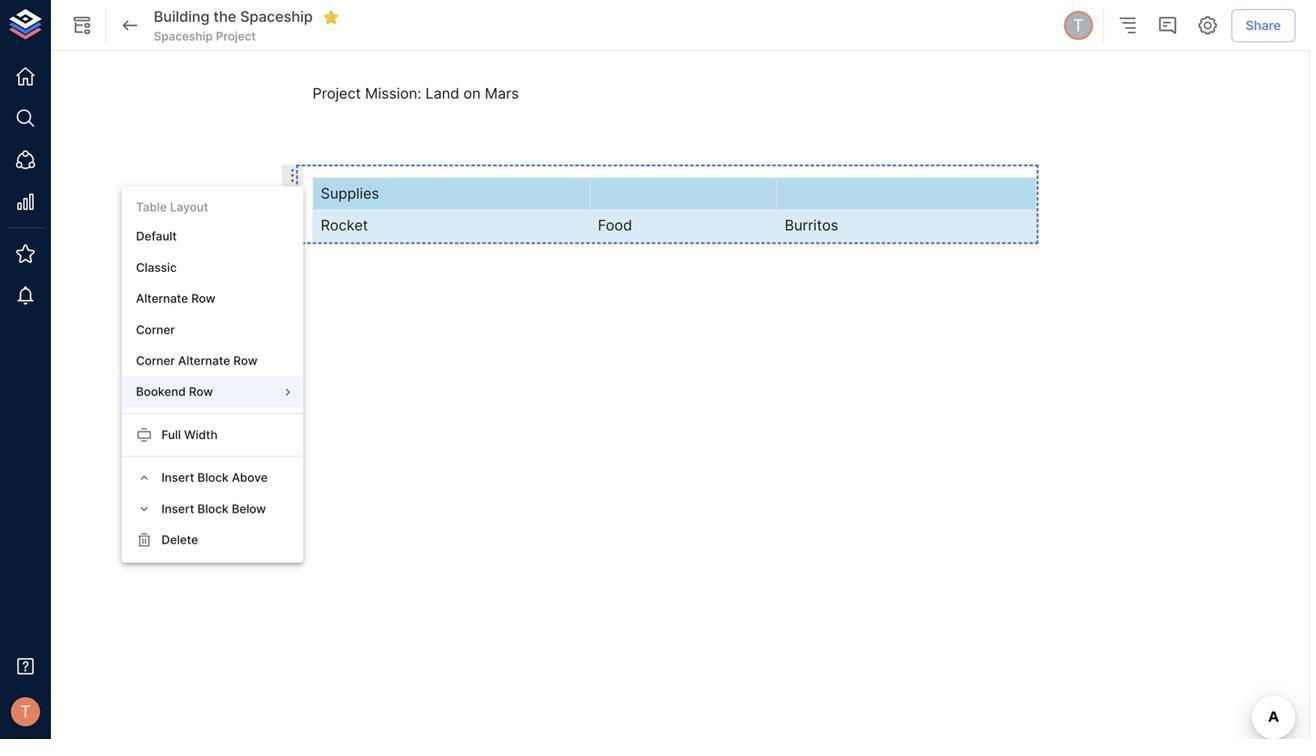 Task type: vqa. For each thing, say whether or not it's contained in the screenshot.
first Insert from the bottom of the page
yes



Task type: describe. For each thing, give the bounding box(es) containing it.
on
[[463, 85, 481, 102]]

classic button
[[121, 252, 303, 283]]

alternate row button
[[121, 283, 303, 315]]

mission:
[[365, 85, 421, 102]]

1 vertical spatial row
[[233, 354, 258, 368]]

rocket
[[321, 217, 368, 234]]

row for alternate row
[[191, 292, 216, 306]]

full width button
[[121, 420, 303, 451]]

go back image
[[119, 15, 141, 36]]

classic
[[136, 261, 177, 275]]

corner button
[[121, 315, 303, 346]]

project mission: land on mars
[[313, 85, 519, 102]]

comments image
[[1157, 15, 1178, 36]]

insert block above button
[[121, 463, 303, 494]]

bookend row button
[[121, 377, 303, 408]]

row for bookend row
[[189, 385, 213, 399]]

block for below
[[197, 502, 229, 516]]

insert block below button
[[121, 494, 303, 525]]

table layout
[[136, 200, 208, 214]]

1 horizontal spatial t button
[[1061, 8, 1096, 43]]

layout
[[170, 200, 208, 214]]

width
[[184, 428, 218, 442]]

bookend
[[136, 385, 186, 399]]

insert block below
[[161, 502, 266, 516]]

default
[[136, 229, 177, 244]]

t for the rightmost t button
[[1073, 15, 1084, 35]]

0 horizontal spatial project
[[216, 29, 256, 43]]

show wiki image
[[71, 15, 93, 36]]

default button
[[121, 221, 303, 252]]

alternate row
[[136, 292, 216, 306]]



Task type: locate. For each thing, give the bounding box(es) containing it.
0 vertical spatial spaceship
[[240, 8, 313, 26]]

insert for insert block above
[[161, 471, 194, 485]]

spaceship
[[240, 8, 313, 26], [154, 29, 213, 43]]

2 vertical spatial row
[[189, 385, 213, 399]]

corner alternate row
[[136, 354, 258, 368]]

corner up bookend at the bottom left of page
[[136, 354, 175, 368]]

2 block from the top
[[197, 502, 229, 516]]

spaceship down the building
[[154, 29, 213, 43]]

2 insert from the top
[[161, 502, 194, 516]]

project left mission:
[[313, 85, 361, 102]]

0 vertical spatial project
[[216, 29, 256, 43]]

1 vertical spatial corner
[[136, 354, 175, 368]]

full
[[161, 428, 181, 442]]

t for t button to the bottom
[[20, 702, 31, 722]]

supplies
[[321, 185, 379, 202]]

corner alternate row button
[[121, 346, 303, 377]]

alternate down corner button
[[178, 354, 230, 368]]

food
[[598, 217, 632, 234]]

1 vertical spatial t button
[[5, 692, 45, 732]]

1 insert from the top
[[161, 471, 194, 485]]

corner
[[136, 323, 175, 337], [136, 354, 175, 368]]

0 vertical spatial t
[[1073, 15, 1084, 35]]

0 vertical spatial block
[[197, 471, 229, 485]]

block inside insert block below button
[[197, 502, 229, 516]]

0 horizontal spatial t
[[20, 702, 31, 722]]

0 vertical spatial insert
[[161, 471, 194, 485]]

table of contents image
[[1117, 15, 1138, 36]]

project
[[216, 29, 256, 43], [313, 85, 361, 102]]

mars
[[485, 85, 519, 102]]

share button
[[1231, 9, 1296, 42]]

project down building the spaceship
[[216, 29, 256, 43]]

settings image
[[1197, 15, 1219, 36]]

share
[[1246, 18, 1281, 33]]

corner for corner
[[136, 323, 175, 337]]

row down "corner alternate row" on the left of page
[[189, 385, 213, 399]]

0 horizontal spatial t button
[[5, 692, 45, 732]]

insert
[[161, 471, 194, 485], [161, 502, 194, 516]]

alternate
[[136, 292, 188, 306], [178, 354, 230, 368]]

block for above
[[197, 471, 229, 485]]

1 vertical spatial spaceship
[[154, 29, 213, 43]]

block down the insert block above button
[[197, 502, 229, 516]]

block inside the insert block above button
[[197, 471, 229, 485]]

0 vertical spatial t button
[[1061, 8, 1096, 43]]

0 vertical spatial alternate
[[136, 292, 188, 306]]

building
[[154, 8, 210, 26]]

insert block above
[[161, 471, 268, 485]]

insert down full
[[161, 471, 194, 485]]

alternate down classic
[[136, 292, 188, 306]]

1 corner from the top
[[136, 323, 175, 337]]

spaceship right the
[[240, 8, 313, 26]]

block up insert block below
[[197, 471, 229, 485]]

2 corner from the top
[[136, 354, 175, 368]]

spaceship project
[[154, 29, 256, 43]]

delete button
[[121, 525, 303, 556]]

1 vertical spatial insert
[[161, 502, 194, 516]]

insert for insert block below
[[161, 502, 194, 516]]

corner down alternate row
[[136, 323, 175, 337]]

1 vertical spatial block
[[197, 502, 229, 516]]

row
[[191, 292, 216, 306], [233, 354, 258, 368], [189, 385, 213, 399]]

bookend row
[[136, 385, 213, 399]]

1 horizontal spatial t
[[1073, 15, 1084, 35]]

1 block from the top
[[197, 471, 229, 485]]

1 vertical spatial t
[[20, 702, 31, 722]]

land
[[425, 85, 459, 102]]

spaceship inside spaceship project link
[[154, 29, 213, 43]]

insert up delete
[[161, 502, 194, 516]]

building the spaceship
[[154, 8, 313, 26]]

the
[[213, 8, 236, 26]]

row down classic button
[[191, 292, 216, 306]]

row down corner button
[[233, 354, 258, 368]]

1 vertical spatial project
[[313, 85, 361, 102]]

t
[[1073, 15, 1084, 35], [20, 702, 31, 722]]

corner for corner alternate row
[[136, 354, 175, 368]]

above
[[232, 471, 268, 485]]

1 horizontal spatial spaceship
[[240, 8, 313, 26]]

full width
[[161, 428, 218, 442]]

table
[[136, 200, 167, 214]]

1 vertical spatial alternate
[[178, 354, 230, 368]]

remove favorite image
[[323, 9, 339, 25]]

delete
[[161, 533, 198, 547]]

block
[[197, 471, 229, 485], [197, 502, 229, 516]]

0 horizontal spatial spaceship
[[154, 29, 213, 43]]

t button
[[1061, 8, 1096, 43], [5, 692, 45, 732]]

0 vertical spatial row
[[191, 292, 216, 306]]

spaceship project link
[[154, 28, 256, 45]]

burritos
[[785, 217, 838, 234]]

below
[[232, 502, 266, 516]]

0 vertical spatial corner
[[136, 323, 175, 337]]

1 horizontal spatial project
[[313, 85, 361, 102]]



